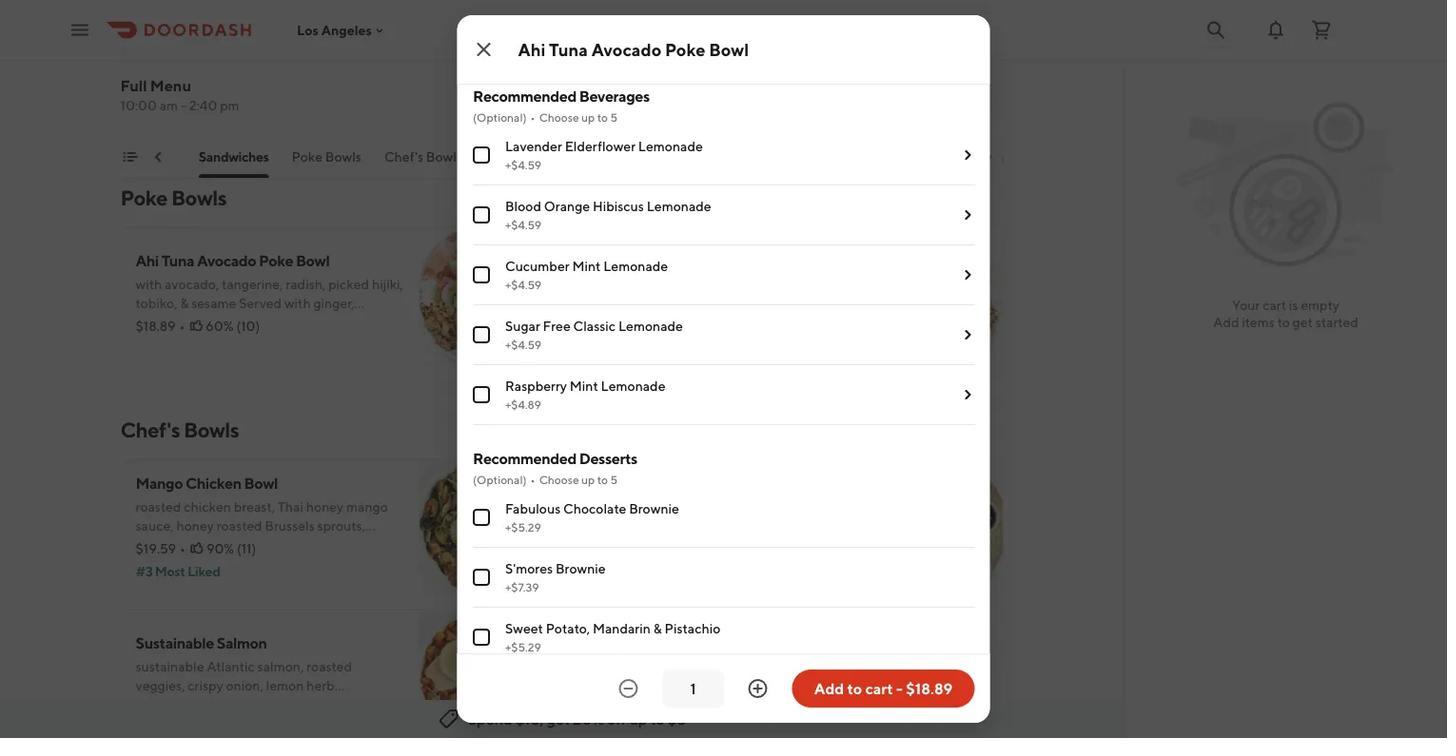Task type: vqa. For each thing, say whether or not it's contained in the screenshot.


Task type: describe. For each thing, give the bounding box(es) containing it.
ahi left tuna,
[[658, 509, 679, 524]]

golden
[[325, 63, 368, 79]]

line-
[[585, 509, 613, 524]]

$20.79
[[136, 701, 179, 717]]

bowls up chicken
[[184, 418, 239, 443]]

roasted inside the sustainable salmon sustainable atlantic salmon, roasted veggies, crispy onion, lemon herb chimichurri, rosemary sweet potato hash
[[307, 659, 352, 675]]

vinaigrette
[[699, 315, 764, 330]]

items
[[1243, 315, 1275, 330]]

ahi tuna avocado poke bowl dialog
[[457, 0, 990, 739]]

add for golden cauliflower
[[505, 96, 532, 111]]

$5
[[668, 711, 687, 729]]

onion, inside line-caught ahi tuna bowl line-caught ahi tuna, sushi rice, purple kale & carrot salad, edamame, pickled onion, macadamia nuts, pickled cucumber, scallion, chili citrus ponzu
[[785, 528, 822, 544]]

bowl for spicy hawaiian ahi poke bowl with sriracha, mango, macadamia nut, red fresno chile, onion, ginger, shallots, seaweed, furikake, & sesame vinaigrette
[[752, 252, 785, 270]]

$13.49
[[585, 86, 625, 102]]

recommended beverages group
[[473, 86, 975, 425]]

caught
[[613, 509, 655, 524]]

kale inside mango chicken bowl roasted chicken breast, thai honey mango sauce, honey roasted brussels sprouts, purple kale & carrot salad, heirloom red rice
[[178, 537, 203, 553]]

seaweed, inside ahi tuna avocado poke bowl with avocado, tangerine, radish, picked hijiki, tobiko, & sesame  served with ginger, shallots, seaweed, & furikake
[[188, 315, 244, 330]]

shallots, inside spicy hawaiian ahi poke bowl with sriracha, mango, macadamia nut, red fresno chile, onion, ginger, shallots, seaweed, furikake, & sesame vinaigrette
[[744, 296, 794, 311]]

$19.59 •
[[136, 541, 185, 557]]

ginger, inside ahi tuna avocado poke bowl with avocado, tangerine, radish, picked hijiki, tobiko, & sesame  served with ginger, shallots, seaweed, & furikake
[[314, 296, 355, 311]]

avocado for ahi tuna avocado poke bowl with avocado, tangerine, radish, picked hijiki, tobiko, & sesame  served with ginger, shallots, seaweed, & furikake
[[197, 252, 256, 270]]

free
[[543, 318, 570, 334]]

cheddar
[[618, 44, 668, 60]]

s'mores
[[505, 561, 553, 577]]

add for sustainable salmon
[[505, 711, 532, 726]]

furikake
[[258, 315, 307, 330]]

close ahi tuna avocado poke bowl image
[[473, 38, 495, 61]]

90%
[[206, 541, 234, 557]]

lemonade inside blood orange hibiscus lemonade +$4.59
[[646, 198, 711, 214]]

brownie inside fabulous chocolate brownie +$5.29
[[629, 501, 679, 517]]

line-
[[585, 484, 620, 502]]

get inside your cart is empty add items to get started
[[1293, 315, 1313, 330]]

own
[[147, 149, 176, 165]]

chile,
[[625, 296, 658, 311]]

lemonade inside sugar free classic lemonade +$4.59
[[618, 318, 683, 334]]

& inside button
[[600, 149, 608, 165]]

bowl for ahi tuna avocado poke bowl
[[709, 39, 749, 59]]

aged
[[585, 44, 615, 60]]

mango
[[347, 499, 388, 515]]

rustic
[[805, 44, 839, 60]]

lavender
[[505, 138, 562, 154]]

roasted up sauce,
[[136, 499, 181, 515]]

pm
[[220, 98, 239, 113]]

started
[[1316, 315, 1359, 330]]

onion, inside spicy hawaiian ahi poke bowl with sriracha, mango, macadamia nut, red fresno chile, onion, ginger, shallots, seaweed, furikake, & sesame vinaigrette
[[660, 296, 698, 311]]

20%
[[573, 711, 604, 729]]

1 vertical spatial honey
[[176, 518, 214, 534]]

+$4.89
[[505, 398, 541, 411]]

mint for cucumber
[[572, 258, 601, 274]]

picked
[[329, 277, 369, 292]]

spend $15, get 20% off up to $5
[[468, 711, 687, 729]]

sriracha,
[[614, 277, 664, 292]]

mango chicken bowl roasted chicken breast, thai honey mango sauce, honey roasted brussels sprouts, purple kale & carrot salad, heirloom red rice
[[136, 475, 394, 553]]

your inside button
[[116, 149, 144, 165]]

raspberry mint lemonade +$4.89
[[505, 378, 665, 411]]

your cart is empty add items to get started
[[1214, 297, 1359, 330]]

bowl inside mango chicken bowl roasted chicken breast, thai honey mango sauce, honey roasted brussels sprouts, purple kale & carrot salad, heirloom red rice
[[244, 475, 278, 493]]

salmon,
[[258, 659, 304, 675]]

mango chicken bowl image
[[419, 460, 554, 595]]

mango
[[136, 475, 183, 493]]

golden cauliflower roasted cauliflower, beefsteak tomato, pickled onion, arugula, almond, golden raisin, vegan curry aioli, rockenwagner ciabatta
[[136, 20, 368, 117]]

2 vertical spatial up
[[630, 711, 648, 729]]

am
[[160, 98, 178, 113]]

salad, inside line-caught ahi tuna bowl line-caught ahi tuna, sushi rice, purple kale & carrot salad, edamame, pickled onion, macadamia nuts, pickled cucumber, scallion, chili citrus ponzu
[[635, 528, 669, 544]]

fabulous chocolate brownie +$5.29
[[505, 501, 679, 534]]

radish,
[[286, 277, 326, 292]]

• up the #3 most liked
[[180, 541, 185, 557]]

with for ahi
[[136, 277, 162, 292]]

tuna for ahi tuna avocado poke bowl
[[549, 39, 588, 59]]

$18.89 •
[[136, 318, 185, 334]]

macadamia inside line-caught ahi tuna bowl line-caught ahi tuna, sushi rice, purple kale & carrot salad, edamame, pickled onion, macadamia nuts, pickled cucumber, scallion, chili citrus ponzu
[[585, 547, 654, 563]]

tuna for ahi tuna avocado poke bowl with avocado, tangerine, radish, picked hijiki, tobiko, & sesame  served with ginger, shallots, seaweed, & furikake
[[161, 252, 194, 270]]

rockenwager
[[720, 44, 803, 60]]

hawaiian
[[624, 252, 686, 270]]

edamame,
[[672, 528, 735, 544]]

handcrafted lemonades button
[[892, 148, 1042, 178]]

menu
[[150, 77, 191, 95]]

notification bell image
[[1265, 19, 1288, 41]]

poke for ahi tuna avocado poke bowl with avocado, tangerine, radish, picked hijiki, tobiko, & sesame  served with ginger, shallots, seaweed, & furikake
[[259, 252, 293, 270]]

lemonade for raspberry mint lemonade
[[601, 378, 665, 394]]

potato
[[306, 697, 347, 713]]

aged cheddar cheese, rockenwager rustic loaf $13.49
[[585, 44, 839, 102]]

tuna,
[[681, 509, 714, 524]]

+$4.59 inside blood orange hibiscus lemonade +$4.59
[[505, 218, 541, 231]]

scallion,
[[802, 547, 851, 563]]

cucumber
[[505, 258, 569, 274]]

& inside mango chicken bowl roasted chicken breast, thai honey mango sauce, honey roasted brussels sprouts, purple kale & carrot salad, heirloom red rice
[[205, 537, 214, 553]]

braises
[[611, 149, 654, 165]]

ahi tuna avocado poke bowl image
[[419, 227, 554, 363]]

avocado for ahi tuna avocado poke bowl
[[592, 39, 662, 59]]

roasted up (11)
[[217, 518, 262, 534]]

open menu image
[[69, 19, 91, 41]]

recommended desserts group
[[473, 448, 975, 739]]

+$2.19
[[505, 35, 538, 49]]

$18.89 for $18.89
[[585, 318, 625, 334]]

build your own button
[[82, 148, 176, 178]]

proteins & braises button
[[546, 148, 654, 178]]

- inside full menu 10:00 am - 2:40 pm
[[181, 98, 187, 113]]

sugar
[[505, 318, 540, 334]]

5 for beverages
[[610, 110, 617, 124]]

sides
[[756, 149, 789, 165]]

los angeles button
[[297, 22, 387, 38]]

los angeles
[[297, 22, 372, 38]]

hijiki,
[[372, 277, 404, 292]]

add button for line-caught ahi tuna bowl
[[494, 553, 543, 583]]

• left 60%
[[179, 318, 185, 334]]

poke inside button
[[292, 149, 323, 165]]

full
[[120, 77, 147, 95]]

blood
[[505, 198, 541, 214]]

off
[[607, 711, 627, 729]]

cucumber,
[[736, 547, 800, 563]]

to inside button
[[848, 680, 863, 698]]

$14.69
[[136, 86, 176, 102]]

desserts
[[579, 450, 637, 468]]

90% (11)
[[206, 541, 256, 557]]

& down served
[[247, 315, 256, 330]]

poke down build your own button
[[120, 186, 168, 210]]

cucumber mint lemonade +$4.59
[[505, 258, 668, 291]]

sustainable
[[136, 634, 214, 653]]

raspberry
[[505, 378, 567, 394]]

& inside line-caught ahi tuna bowl line-caught ahi tuna, sushi rice, purple kale & carrot salad, edamame, pickled onion, macadamia nuts, pickled cucumber, scallion, chili citrus ponzu
[[585, 528, 593, 544]]

2 horizontal spatial pickled
[[738, 528, 782, 544]]

add button for spicy hawaiian ahi poke bowl
[[494, 321, 543, 351]]

add to cart - $18.89 button
[[792, 670, 975, 708]]

macadamia inside spicy hawaiian ahi poke bowl with sriracha, mango, macadamia nut, red fresno chile, onion, ginger, shallots, seaweed, furikake, & sesame vinaigrette
[[715, 277, 784, 292]]

sweet
[[268, 697, 304, 713]]

lemonade for lavender elderflower lemonade
[[638, 138, 703, 154]]

spicy hawaiian ahi poke bowl with sriracha, mango, macadamia nut, red fresno chile, onion, ginger, shallots, seaweed, furikake, & sesame vinaigrette
[[585, 252, 853, 330]]

ciabatta
[[136, 101, 185, 117]]

to for your cart is empty add items to get started
[[1278, 315, 1291, 330]]

& inside spicy hawaiian ahi poke bowl with sriracha, mango, macadamia nut, red fresno chile, onion, ginger, shallots, seaweed, furikake, & sesame vinaigrette
[[640, 315, 648, 330]]

kale inside line-caught ahi tuna bowl line-caught ahi tuna, sushi rice, purple kale & carrot salad, edamame, pickled onion, macadamia nuts, pickled cucumber, scallion, chili citrus ponzu
[[820, 509, 845, 524]]

0 vertical spatial chef's bowls
[[385, 149, 463, 165]]

avocado,
[[165, 277, 219, 292]]

mint for raspberry
[[569, 378, 598, 394]]

chips +$2.19
[[505, 16, 540, 49]]

ginger, inside spicy hawaiian ahi poke bowl with sriracha, mango, macadamia nut, red fresno chile, onion, ginger, shallots, seaweed, furikake, & sesame vinaigrette
[[701, 296, 742, 311]]

mango,
[[667, 277, 712, 292]]

& inside sweet potato, mandarin & pistachio +$5.29
[[653, 621, 662, 637]]

ahi inside 'dialog'
[[518, 39, 546, 59]]

ahi inside spicy hawaiian ahi poke bowl with sriracha, mango, macadamia nut, red fresno chile, onion, ginger, shallots, seaweed, furikake, & sesame vinaigrette
[[689, 252, 712, 270]]

citrus
[[613, 566, 646, 582]]

line-caught ahi tuna bowl image
[[869, 460, 1004, 595]]

marketplace sides
[[677, 149, 789, 165]]

lavender elderflower lemonade +$4.59
[[505, 138, 703, 171]]

ahi up tuna,
[[674, 484, 697, 502]]

$19.59 for $19.59
[[585, 551, 625, 566]]



Task type: locate. For each thing, give the bounding box(es) containing it.
0 vertical spatial choose
[[539, 110, 579, 124]]

None checkbox
[[473, 24, 490, 41], [473, 569, 490, 586], [473, 629, 490, 646], [473, 24, 490, 41], [473, 569, 490, 586], [473, 629, 490, 646]]

poke inside 'dialog'
[[665, 39, 706, 59]]

to inside recommended desserts (optional) • choose up to 5
[[597, 473, 608, 486]]

bowls inside button
[[426, 149, 463, 165]]

sesame inside ahi tuna avocado poke bowl with avocado, tangerine, radish, picked hijiki, tobiko, & sesame  served with ginger, shallots, seaweed, & furikake
[[191, 296, 236, 311]]

s'mores brownie +$7.39
[[505, 561, 606, 594]]

1 horizontal spatial carrot
[[596, 528, 632, 544]]

2 5 from the top
[[610, 473, 617, 486]]

2 ginger, from the left
[[701, 296, 742, 311]]

rockenwagner
[[277, 82, 368, 98]]

1 vertical spatial choose
[[539, 473, 579, 486]]

your
[[116, 149, 144, 165], [1233, 297, 1261, 313]]

with up tobiko,
[[136, 277, 162, 292]]

macadamia up citrus in the bottom left of the page
[[585, 547, 654, 563]]

onion, up scallion,
[[785, 528, 822, 544]]

carrot up liked on the bottom left
[[217, 537, 253, 553]]

1 (optional) from the top
[[473, 110, 526, 124]]

mint up fresno
[[572, 258, 601, 274]]

0 horizontal spatial tuna
[[161, 252, 194, 270]]

1 vertical spatial macadamia
[[585, 547, 654, 563]]

$15,
[[516, 711, 544, 729]]

1 vertical spatial purple
[[136, 537, 175, 553]]

0 vertical spatial tuna
[[549, 39, 588, 59]]

2 +$5.29 from the top
[[505, 641, 541, 654]]

nut,
[[787, 277, 810, 292]]

0 horizontal spatial -
[[181, 98, 187, 113]]

shallots,
[[744, 296, 794, 311], [136, 315, 185, 330]]

avocado up tangerine,
[[197, 252, 256, 270]]

bowls down rockenwagner
[[325, 149, 362, 165]]

sustainable salmon image
[[419, 610, 554, 739]]

choose inside recommended beverages (optional) • choose up to 5
[[539, 110, 579, 124]]

poke bowls button
[[292, 148, 362, 178]]

$19.59 for $19.59 •
[[136, 541, 176, 557]]

poke down rockenwagner
[[292, 149, 323, 165]]

bowl inside spicy hawaiian ahi poke bowl with sriracha, mango, macadamia nut, red fresno chile, onion, ginger, shallots, seaweed, furikake, & sesame vinaigrette
[[752, 252, 785, 270]]

chef's bowls left toasts
[[385, 149, 463, 165]]

+$4.59 down cucumber at the top left
[[505, 278, 541, 291]]

get
[[1293, 315, 1313, 330], [547, 711, 570, 729]]

kale up the #3 most liked
[[178, 537, 203, 553]]

0 horizontal spatial pickled
[[136, 63, 180, 79]]

(optional) up toasts
[[473, 110, 526, 124]]

decrease quantity by 1 image
[[617, 678, 640, 701]]

1 horizontal spatial sesame
[[651, 315, 696, 330]]

bowls inside button
[[325, 149, 362, 165]]

recommended beverages (optional) • choose up to 5
[[473, 87, 649, 124]]

mint inside cucumber mint lemonade +$4.59
[[572, 258, 601, 274]]

5 inside recommended beverages (optional) • choose up to 5
[[610, 110, 617, 124]]

purple inside mango chicken bowl roasted chicken breast, thai honey mango sauce, honey roasted brussels sprouts, purple kale & carrot salad, heirloom red rice
[[136, 537, 175, 553]]

pickled down edamame,
[[689, 547, 734, 563]]

1 +$5.29 from the top
[[505, 521, 541, 534]]

shallots, down tobiko,
[[136, 315, 185, 330]]

2 vertical spatial pickled
[[689, 547, 734, 563]]

1 vertical spatial brownie
[[555, 561, 606, 577]]

avocado inside ahi tuna avocado poke bowl with avocado, tangerine, radish, picked hijiki, tobiko, & sesame  served with ginger, shallots, seaweed, & furikake
[[197, 252, 256, 270]]

& up liked on the bottom left
[[205, 537, 214, 553]]

+$7.39
[[505, 581, 539, 594]]

almond,
[[274, 63, 323, 79]]

roasted up the herb
[[307, 659, 352, 675]]

potato,
[[546, 621, 590, 637]]

up down desserts
[[581, 473, 595, 486]]

1 horizontal spatial pickled
[[689, 547, 734, 563]]

1 horizontal spatial ginger,
[[701, 296, 742, 311]]

with down 'radish,' at the top left
[[285, 296, 311, 311]]

roasted inside golden cauliflower roasted cauliflower, beefsteak tomato, pickled onion, arugula, almond, golden raisin, vegan curry aioli, rockenwagner ciabatta
[[136, 44, 181, 60]]

to for recommended desserts (optional) • choose up to 5
[[597, 473, 608, 486]]

bowl for ahi tuna avocado poke bowl with avocado, tangerine, radish, picked hijiki, tobiko, & sesame  served with ginger, shallots, seaweed, & furikake
[[296, 252, 330, 270]]

bowl right cheddar
[[709, 39, 749, 59]]

sweet
[[505, 621, 543, 637]]

mint right raspberry
[[569, 378, 598, 394]]

0 vertical spatial -
[[181, 98, 187, 113]]

• inside recommended desserts (optional) • choose up to 5
[[530, 473, 535, 486]]

recommended for recommended beverages
[[473, 87, 576, 105]]

bowl up rice,
[[735, 484, 769, 502]]

1 vertical spatial pickled
[[738, 528, 782, 544]]

choose up lavender
[[539, 110, 579, 124]]

sustainable
[[136, 659, 204, 675]]

5 down beverages
[[610, 110, 617, 124]]

up for recommended desserts
[[581, 473, 595, 486]]

onion, up rosemary
[[226, 678, 263, 694]]

honey
[[306, 499, 344, 515], [176, 518, 214, 534]]

0 items, open order cart image
[[1311, 19, 1334, 41]]

0 vertical spatial poke bowls
[[292, 149, 362, 165]]

onion, up vegan
[[183, 63, 220, 79]]

seaweed, inside spicy hawaiian ahi poke bowl with sriracha, mango, macadamia nut, red fresno chile, onion, ginger, shallots, seaweed, furikake, & sesame vinaigrette
[[796, 296, 853, 311]]

recommended inside recommended desserts (optional) • choose up to 5
[[473, 450, 576, 468]]

5 for desserts
[[610, 473, 617, 486]]

bowl inside line-caught ahi tuna bowl line-caught ahi tuna, sushi rice, purple kale & carrot salad, edamame, pickled onion, macadamia nuts, pickled cucumber, scallion, chili citrus ponzu
[[735, 484, 769, 502]]

sesame
[[191, 296, 236, 311], [651, 315, 696, 330]]

1 vertical spatial up
[[581, 473, 595, 486]]

0 horizontal spatial cart
[[866, 680, 894, 698]]

breast,
[[234, 499, 275, 515]]

1 vertical spatial +$5.29
[[505, 641, 541, 654]]

0 vertical spatial your
[[116, 149, 144, 165]]

1 horizontal spatial purple
[[778, 509, 817, 524]]

toasts button
[[485, 148, 524, 178]]

bowl up 'radish,' at the top left
[[296, 252, 330, 270]]

0 vertical spatial mint
[[572, 258, 601, 274]]

1 vertical spatial chef's
[[120, 418, 180, 443]]

add button
[[494, 89, 543, 119], [494, 321, 543, 351], [943, 321, 992, 351], [494, 553, 543, 583], [494, 703, 543, 734]]

ahi up tobiko,
[[136, 252, 159, 270]]

tangerine,
[[222, 277, 283, 292]]

ginger, down picked
[[314, 296, 355, 311]]

chimichurri,
[[136, 697, 207, 713]]

sustainable salmon sustainable atlantic salmon, roasted veggies, crispy onion, lemon herb chimichurri, rosemary sweet potato hash
[[136, 634, 378, 713]]

(optional) inside recommended desserts (optional) • choose up to 5
[[473, 473, 526, 486]]

4 +$4.59 from the top
[[505, 338, 541, 351]]

(optional) for recommended desserts
[[473, 473, 526, 486]]

poke inside spicy hawaiian ahi poke bowl with sriracha, mango, macadamia nut, red fresno chile, onion, ginger, shallots, seaweed, furikake, & sesame vinaigrette
[[715, 252, 749, 270]]

0 vertical spatial red
[[813, 277, 833, 292]]

1 horizontal spatial get
[[1293, 315, 1313, 330]]

purple right rice,
[[778, 509, 817, 524]]

0 horizontal spatial brownie
[[555, 561, 606, 577]]

sesame down chile,
[[651, 315, 696, 330]]

& left "braises"
[[600, 149, 608, 165]]

0 horizontal spatial salad,
[[255, 537, 290, 553]]

tuna inside ahi tuna avocado poke bowl with avocado, tangerine, radish, picked hijiki, tobiko, & sesame  served with ginger, shallots, seaweed, & furikake
[[161, 252, 194, 270]]

to for recommended beverages (optional) • choose up to 5
[[597, 110, 608, 124]]

1 horizontal spatial salad,
[[635, 528, 669, 544]]

purple down sauce,
[[136, 537, 175, 553]]

0 horizontal spatial macadamia
[[585, 547, 654, 563]]

1 vertical spatial poke bowls
[[120, 186, 227, 210]]

1 vertical spatial recommended
[[473, 450, 576, 468]]

0 vertical spatial up
[[581, 110, 595, 124]]

salad, down caught
[[635, 528, 669, 544]]

roasted down golden
[[136, 44, 181, 60]]

recommended inside recommended beverages (optional) • choose up to 5
[[473, 87, 576, 105]]

add inside button
[[815, 680, 845, 698]]

poke for spicy hawaiian ahi poke bowl with sriracha, mango, macadamia nut, red fresno chile, onion, ginger, shallots, seaweed, furikake, & sesame vinaigrette
[[715, 252, 749, 270]]

sandwiches
[[199, 149, 269, 165]]

0 horizontal spatial get
[[547, 711, 570, 729]]

vegan
[[173, 82, 210, 98]]

with up fresno
[[585, 277, 611, 292]]

red inside mango chicken bowl roasted chicken breast, thai honey mango sauce, honey roasted brussels sprouts, purple kale & carrot salad, heirloom red rice
[[349, 537, 369, 553]]

5 down desserts
[[610, 473, 617, 486]]

salad, inside mango chicken bowl roasted chicken breast, thai honey mango sauce, honey roasted brussels sprouts, purple kale & carrot salad, heirloom red rice
[[255, 537, 290, 553]]

ahi up "mango,"
[[689, 252, 712, 270]]

Current quantity is 1 number field
[[674, 679, 712, 700]]

classic
[[573, 318, 616, 334]]

pickled inside golden cauliflower roasted cauliflower, beefsteak tomato, pickled onion, arugula, almond, golden raisin, vegan curry aioli, rockenwagner ciabatta
[[136, 63, 180, 79]]

sesame inside spicy hawaiian ahi poke bowl with sriracha, mango, macadamia nut, red fresno chile, onion, ginger, shallots, seaweed, furikake, & sesame vinaigrette
[[651, 315, 696, 330]]

add for spicy hawaiian ahi poke bowl
[[955, 328, 981, 344]]

1 vertical spatial kale
[[178, 537, 203, 553]]

1 vertical spatial tuna
[[161, 252, 194, 270]]

+$4.59 inside sugar free classic lemonade +$4.59
[[505, 338, 541, 351]]

1 horizontal spatial cart
[[1263, 297, 1287, 313]]

(optional) for recommended beverages
[[473, 110, 526, 124]]

0 horizontal spatial shallots,
[[136, 315, 185, 330]]

recommended up fabulous
[[473, 450, 576, 468]]

proteins & braises
[[546, 149, 654, 165]]

your up items
[[1233, 297, 1261, 313]]

up for recommended beverages
[[581, 110, 595, 124]]

poke up tangerine,
[[259, 252, 293, 270]]

poke bowls down rockenwagner
[[292, 149, 362, 165]]

1 horizontal spatial kale
[[820, 509, 845, 524]]

2 recommended from the top
[[473, 450, 576, 468]]

bowl for line-caught ahi tuna bowl line-caught ahi tuna, sushi rice, purple kale & carrot salad, edamame, pickled onion, macadamia nuts, pickled cucumber, scallion, chili citrus ponzu
[[735, 484, 769, 502]]

chef's bowls up mango
[[120, 418, 239, 443]]

angeles
[[322, 22, 372, 38]]

macadamia up "vinaigrette"
[[715, 277, 784, 292]]

to inside your cart is empty add items to get started
[[1278, 315, 1291, 330]]

your left scroll menu navigation left icon
[[116, 149, 144, 165]]

sprouts,
[[318, 518, 366, 534]]

honey up sprouts,
[[306, 499, 344, 515]]

• up fabulous
[[530, 473, 535, 486]]

poke bowls down own on the top left
[[120, 186, 227, 210]]

bowl up "vinaigrette"
[[752, 252, 785, 270]]

0 vertical spatial kale
[[820, 509, 845, 524]]

your inside your cart is empty add items to get started
[[1233, 297, 1261, 313]]

0 horizontal spatial avocado
[[197, 252, 256, 270]]

2 (optional) from the top
[[473, 473, 526, 486]]

0 vertical spatial +$5.29
[[505, 521, 541, 534]]

0 horizontal spatial $18.89
[[136, 318, 176, 334]]

0 horizontal spatial chef's
[[120, 418, 180, 443]]

onion, inside golden cauliflower roasted cauliflower, beefsteak tomato, pickled onion, arugula, almond, golden raisin, vegan curry aioli, rockenwagner ciabatta
[[183, 63, 220, 79]]

cart inside add to cart - $18.89 button
[[866, 680, 894, 698]]

1 horizontal spatial shallots,
[[744, 296, 794, 311]]

+$4.59 down lavender
[[505, 158, 541, 171]]

& left pistachio
[[653, 621, 662, 637]]

+$4.59 inside lavender elderflower lemonade +$4.59
[[505, 158, 541, 171]]

spicy hawaiian ahi poke bowl image
[[869, 227, 1004, 363]]

1 horizontal spatial your
[[1233, 297, 1261, 313]]

+$4.59 down the blood on the top left of page
[[505, 218, 541, 231]]

1 horizontal spatial $19.59
[[585, 551, 625, 566]]

mandarin
[[593, 621, 650, 637]]

1 vertical spatial chef's bowls
[[120, 418, 239, 443]]

1 vertical spatial -
[[897, 680, 903, 698]]

$18.89 inside button
[[906, 680, 953, 698]]

atlantic
[[207, 659, 255, 675]]

1 horizontal spatial honey
[[306, 499, 344, 515]]

choose up fabulous
[[539, 473, 579, 486]]

0 horizontal spatial seaweed,
[[188, 315, 244, 330]]

add for mango chicken bowl
[[505, 560, 532, 576]]

red inside spicy hawaiian ahi poke bowl with sriracha, mango, macadamia nut, red fresno chile, onion, ginger, shallots, seaweed, furikake, & sesame vinaigrette
[[813, 277, 833, 292]]

pickled down rice,
[[738, 528, 782, 544]]

(11)
[[237, 541, 256, 557]]

mint inside raspberry mint lemonade +$4.89
[[569, 378, 598, 394]]

avocado inside ahi tuna avocado poke bowl 'dialog'
[[592, 39, 662, 59]]

spicy
[[585, 252, 621, 270]]

line-caught ahi tuna bowl line-caught ahi tuna, sushi rice, purple kale & carrot salad, edamame, pickled onion, macadamia nuts, pickled cucumber, scallion, chili citrus ponzu
[[585, 484, 851, 582]]

bowl
[[709, 39, 749, 59], [296, 252, 330, 270], [752, 252, 785, 270], [244, 475, 278, 493], [735, 484, 769, 502]]

recommended up lavender
[[473, 87, 576, 105]]

shallots, down nut,
[[744, 296, 794, 311]]

golden cauliflower image
[[419, 0, 554, 130]]

(optional)
[[473, 110, 526, 124], [473, 473, 526, 486]]

sesame up 60%
[[191, 296, 236, 311]]

0 horizontal spatial chef's bowls
[[120, 418, 239, 443]]

(optional) inside recommended beverages (optional) • choose up to 5
[[473, 110, 526, 124]]

1 horizontal spatial chef's bowls
[[385, 149, 463, 165]]

toasts
[[485, 149, 524, 165]]

2 +$4.59 from the top
[[505, 218, 541, 231]]

chef's
[[385, 149, 424, 165], [120, 418, 180, 443]]

2:40
[[189, 98, 217, 113]]

tuna up loaf
[[549, 39, 588, 59]]

60% (10)
[[206, 318, 260, 334]]

carrot inside line-caught ahi tuna bowl line-caught ahi tuna, sushi rice, purple kale & carrot salad, edamame, pickled onion, macadamia nuts, pickled cucumber, scallion, chili citrus ponzu
[[596, 528, 632, 544]]

bowls down sandwiches
[[171, 186, 227, 210]]

0 vertical spatial seaweed,
[[796, 296, 853, 311]]

tuna up 'sushi'
[[699, 484, 732, 502]]

+$5.29 down fabulous
[[505, 521, 541, 534]]

lemonade inside cucumber mint lemonade +$4.59
[[603, 258, 668, 274]]

up down the $13.49
[[581, 110, 595, 124]]

thai
[[278, 499, 304, 515]]

+$5.29 inside fabulous chocolate brownie +$5.29
[[505, 521, 541, 534]]

bowl up breast,
[[244, 475, 278, 493]]

0 horizontal spatial red
[[349, 537, 369, 553]]

5
[[610, 110, 617, 124], [610, 473, 617, 486]]

lemon
[[266, 678, 304, 694]]

elderflower
[[565, 138, 635, 154]]

brownie left citrus in the bottom left of the page
[[555, 561, 606, 577]]

+$4.59
[[505, 158, 541, 171], [505, 218, 541, 231], [505, 278, 541, 291], [505, 338, 541, 351]]

2 horizontal spatial $18.89
[[906, 680, 953, 698]]

scroll menu navigation right image
[[981, 149, 996, 165]]

1 vertical spatial shallots,
[[136, 315, 185, 330]]

onion, down "mango,"
[[660, 296, 698, 311]]

&
[[600, 149, 608, 165], [180, 296, 189, 311], [247, 315, 256, 330], [640, 315, 648, 330], [585, 528, 593, 544], [205, 537, 214, 553], [653, 621, 662, 637]]

up inside recommended beverages (optional) • choose up to 5
[[581, 110, 595, 124]]

proteins
[[546, 149, 597, 165]]

hash
[[349, 697, 378, 713]]

poke for ahi tuna avocado poke bowl
[[665, 39, 706, 59]]

onion, inside the sustainable salmon sustainable atlantic salmon, roasted veggies, crispy onion, lemon herb chimichurri, rosemary sweet potato hash
[[226, 678, 263, 694]]

get right $15,
[[547, 711, 570, 729]]

chef's inside button
[[385, 149, 424, 165]]

1 horizontal spatial tuna
[[549, 39, 588, 59]]

bowl inside 'dialog'
[[709, 39, 749, 59]]

to for spend $15, get 20% off up to $5
[[651, 711, 665, 729]]

0 vertical spatial sesame
[[191, 296, 236, 311]]

0 vertical spatial honey
[[306, 499, 344, 515]]

lemonade for cucumber mint lemonade
[[603, 258, 668, 274]]

0 horizontal spatial kale
[[178, 537, 203, 553]]

carrot down line-
[[596, 528, 632, 544]]

purple inside line-caught ahi tuna bowl line-caught ahi tuna, sushi rice, purple kale & carrot salad, edamame, pickled onion, macadamia nuts, pickled cucumber, scallion, chili citrus ponzu
[[778, 509, 817, 524]]

$19.59
[[136, 541, 176, 557], [585, 551, 625, 566]]

bowls left toasts
[[426, 149, 463, 165]]

2 horizontal spatial with
[[585, 277, 611, 292]]

ahi tuna avocado poke bowl with avocado, tangerine, radish, picked hijiki, tobiko, & sesame  served with ginger, shallots, seaweed, & furikake
[[136, 252, 404, 330]]

up right off
[[630, 711, 648, 729]]

lemonade inside lavender elderflower lemonade +$4.59
[[638, 138, 703, 154]]

lemonade inside raspberry mint lemonade +$4.89
[[601, 378, 665, 394]]

recommended for recommended desserts
[[473, 450, 576, 468]]

heirloom
[[292, 537, 346, 553]]

(optional) up fabulous
[[473, 473, 526, 486]]

choose inside recommended desserts (optional) • choose up to 5
[[539, 473, 579, 486]]

ponzu
[[649, 566, 686, 582]]

with for spicy
[[585, 277, 611, 292]]

0 horizontal spatial sesame
[[191, 296, 236, 311]]

shallots, inside ahi tuna avocado poke bowl with avocado, tangerine, radish, picked hijiki, tobiko, & sesame  served with ginger, shallots, seaweed, & furikake
[[136, 315, 185, 330]]

+$5.29 inside sweet potato, mandarin & pistachio +$5.29
[[505, 641, 541, 654]]

+$4.59 down sugar
[[505, 338, 541, 351]]

1 vertical spatial get
[[547, 711, 570, 729]]

• inside recommended beverages (optional) • choose up to 5
[[530, 110, 535, 124]]

0 horizontal spatial your
[[116, 149, 144, 165]]

0 vertical spatial get
[[1293, 315, 1313, 330]]

0 vertical spatial chef's
[[385, 149, 424, 165]]

0 vertical spatial cart
[[1263, 297, 1287, 313]]

kale
[[820, 509, 845, 524], [178, 537, 203, 553]]

seaweed, down nut,
[[796, 296, 853, 311]]

$19.59 down line-
[[585, 551, 625, 566]]

rice
[[372, 537, 394, 553]]

1 horizontal spatial -
[[897, 680, 903, 698]]

0 vertical spatial brownie
[[629, 501, 679, 517]]

build
[[82, 149, 113, 165]]

3 +$4.59 from the top
[[505, 278, 541, 291]]

to inside recommended beverages (optional) • choose up to 5
[[597, 110, 608, 124]]

0 vertical spatial pickled
[[136, 63, 180, 79]]

kale up scallion,
[[820, 509, 845, 524]]

• up lavender
[[530, 110, 535, 124]]

chef's up mango
[[120, 418, 180, 443]]

blood orange hibiscus lemonade +$4.59
[[505, 198, 711, 231]]

add button for aged cheddar cheese, rockenwager rustic loaf
[[494, 89, 543, 119]]

choose
[[539, 110, 579, 124], [539, 473, 579, 486]]

choose for beverages
[[539, 110, 579, 124]]

1 choose from the top
[[539, 110, 579, 124]]

salad,
[[635, 528, 669, 544], [255, 537, 290, 553]]

2 horizontal spatial tuna
[[699, 484, 732, 502]]

chef's bowls button
[[385, 148, 463, 178]]

poke left rockenwager
[[665, 39, 706, 59]]

1 horizontal spatial $18.89
[[585, 318, 625, 334]]

up inside recommended desserts (optional) • choose up to 5
[[581, 473, 595, 486]]

scroll menu navigation left image
[[151, 149, 166, 165]]

+$4.59 inside cucumber mint lemonade +$4.59
[[505, 278, 541, 291]]

0 vertical spatial 5
[[610, 110, 617, 124]]

cheese,
[[671, 44, 717, 60]]

brownie left tuna,
[[629, 501, 679, 517]]

bowl inside ahi tuna avocado poke bowl with avocado, tangerine, radish, picked hijiki, tobiko, & sesame  served with ginger, shallots, seaweed, & furikake
[[296, 252, 330, 270]]

chef's right poke bowls button
[[385, 149, 424, 165]]

poke inside ahi tuna avocado poke bowl with avocado, tangerine, radish, picked hijiki, tobiko, & sesame  served with ginger, shallots, seaweed, & furikake
[[259, 252, 293, 270]]

1 ginger, from the left
[[314, 296, 355, 311]]

ahi inside ahi tuna avocado poke bowl with avocado, tangerine, radish, picked hijiki, tobiko, & sesame  served with ginger, shallots, seaweed, & furikake
[[136, 252, 159, 270]]

0 vertical spatial purple
[[778, 509, 817, 524]]

0 vertical spatial avocado
[[592, 39, 662, 59]]

herb
[[307, 678, 335, 694]]

curry
[[213, 82, 244, 98]]

tuna inside line-caught ahi tuna bowl line-caught ahi tuna, sushi rice, purple kale & carrot salad, edamame, pickled onion, macadamia nuts, pickled cucumber, scallion, chili citrus ponzu
[[699, 484, 732, 502]]

carrot inside mango chicken bowl roasted chicken breast, thai honey mango sauce, honey roasted brussels sprouts, purple kale & carrot salad, heirloom red rice
[[217, 537, 253, 553]]

cart inside your cart is empty add items to get started
[[1263, 297, 1287, 313]]

ahi down 'chips' at the top left
[[518, 39, 546, 59]]

& down line-
[[585, 528, 593, 544]]

1 vertical spatial avocado
[[197, 252, 256, 270]]

$18.89 for $18.89 •
[[136, 318, 176, 334]]

2 vertical spatial tuna
[[699, 484, 732, 502]]

liked
[[188, 564, 220, 580]]

5 inside recommended desserts (optional) • choose up to 5
[[610, 473, 617, 486]]

1 horizontal spatial macadamia
[[715, 277, 784, 292]]

1 vertical spatial red
[[349, 537, 369, 553]]

0 horizontal spatial with
[[136, 277, 162, 292]]

red right nut,
[[813, 277, 833, 292]]

0 horizontal spatial ginger,
[[314, 296, 355, 311]]

0 horizontal spatial poke bowls
[[120, 186, 227, 210]]

1 vertical spatial seaweed,
[[188, 315, 244, 330]]

1 +$4.59 from the top
[[505, 158, 541, 171]]

marketplace
[[677, 149, 753, 165]]

get down is
[[1293, 315, 1313, 330]]

lemonades
[[972, 149, 1042, 165]]

1 vertical spatial sesame
[[651, 315, 696, 330]]

with inside spicy hawaiian ahi poke bowl with sriracha, mango, macadamia nut, red fresno chile, onion, ginger, shallots, seaweed, furikake, & sesame vinaigrette
[[585, 277, 611, 292]]

avocado up loaf
[[592, 39, 662, 59]]

roasted
[[136, 44, 181, 60], [136, 499, 181, 515], [217, 518, 262, 534], [307, 659, 352, 675]]

2 choose from the top
[[539, 473, 579, 486]]

increase quantity by 1 image
[[747, 678, 770, 701]]

1 vertical spatial cart
[[866, 680, 894, 698]]

1 horizontal spatial with
[[285, 296, 311, 311]]

bowls
[[325, 149, 362, 165], [426, 149, 463, 165], [171, 186, 227, 210], [184, 418, 239, 443]]

red left rice on the bottom of page
[[349, 537, 369, 553]]

furikake,
[[585, 315, 637, 330]]

1 horizontal spatial chef's
[[385, 149, 424, 165]]

None checkbox
[[473, 147, 490, 164], [473, 207, 490, 224], [473, 267, 490, 284], [473, 326, 490, 344], [473, 386, 490, 404], [473, 509, 490, 526], [473, 147, 490, 164], [473, 207, 490, 224], [473, 267, 490, 284], [473, 326, 490, 344], [473, 386, 490, 404], [473, 509, 490, 526]]

tuna inside 'dialog'
[[549, 39, 588, 59]]

honey down chicken
[[176, 518, 214, 534]]

brownie inside s'mores brownie +$7.39
[[555, 561, 606, 577]]

add to cart - $18.89
[[815, 680, 953, 698]]

pickled up raisin,
[[136, 63, 180, 79]]

handcrafted
[[892, 149, 969, 165]]

los
[[297, 22, 319, 38]]

& down avocado,
[[180, 296, 189, 311]]

- inside add to cart - $18.89 button
[[897, 680, 903, 698]]

classic grilled cheese image
[[869, 0, 1004, 130]]

0 vertical spatial (optional)
[[473, 110, 526, 124]]

+$5.29 down sweet
[[505, 641, 541, 654]]

0 horizontal spatial honey
[[176, 518, 214, 534]]

1 horizontal spatial brownie
[[629, 501, 679, 517]]

add for ahi tuna avocado poke bowl
[[505, 328, 532, 344]]

1 recommended from the top
[[473, 87, 576, 105]]

1 horizontal spatial seaweed,
[[796, 296, 853, 311]]

$19.59 down sauce,
[[136, 541, 176, 557]]

0 vertical spatial recommended
[[473, 87, 576, 105]]

1 5 from the top
[[610, 110, 617, 124]]

cauliflower,
[[184, 44, 253, 60]]

chicken
[[184, 499, 231, 515]]

seaweed, down avocado,
[[188, 315, 244, 330]]

choose for desserts
[[539, 473, 579, 486]]

1 vertical spatial your
[[1233, 297, 1261, 313]]

1 horizontal spatial poke bowls
[[292, 149, 362, 165]]

0 horizontal spatial purple
[[136, 537, 175, 553]]

sweet potato, mandarin & pistachio +$5.29
[[505, 621, 720, 654]]

add inside your cart is empty add items to get started
[[1214, 315, 1240, 330]]

salad, down brussels
[[255, 537, 290, 553]]



